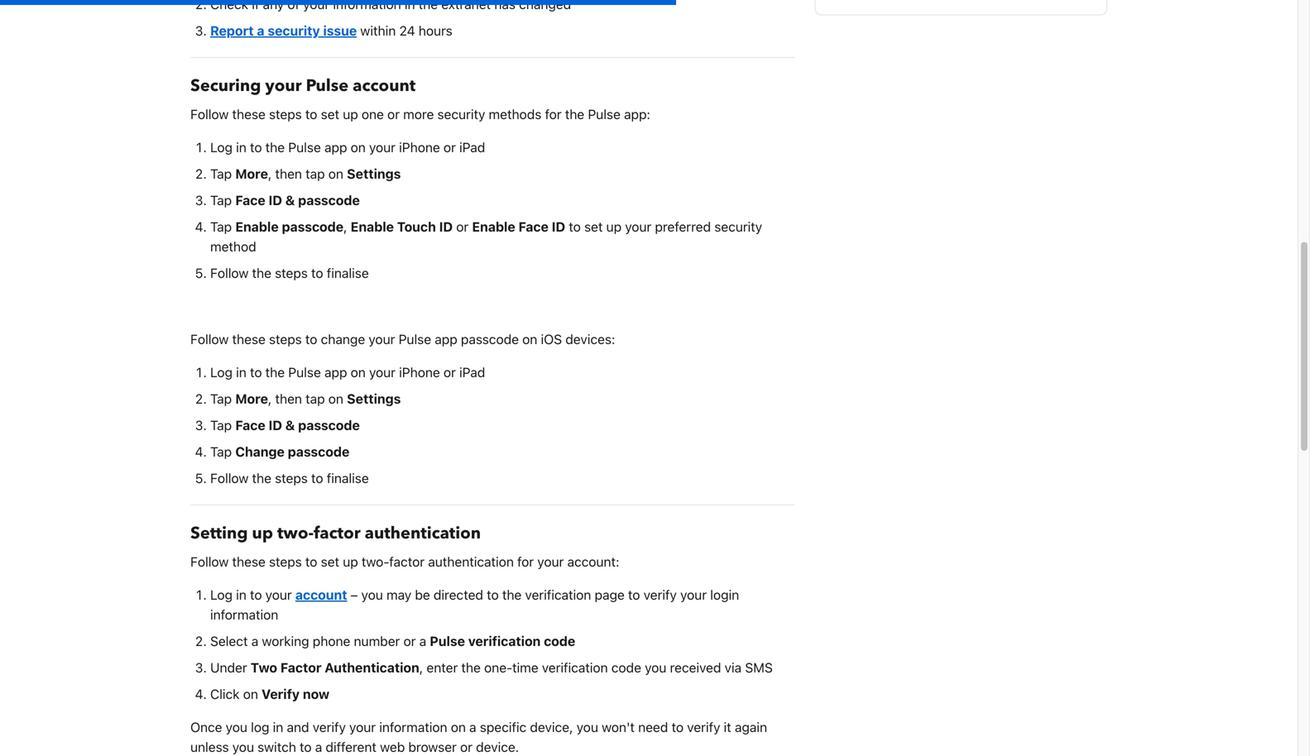 Task type: describe. For each thing, give the bounding box(es) containing it.
via
[[725, 660, 742, 676]]

pulse left app:
[[588, 106, 621, 122]]

specific
[[480, 720, 527, 735]]

account link
[[295, 587, 347, 603]]

devices:
[[566, 331, 615, 347]]

& for enable passcode
[[285, 192, 295, 208]]

setting up two-factor authentication
[[190, 522, 481, 545]]

you down log
[[232, 739, 254, 755]]

or right number
[[404, 633, 416, 649]]

the down change
[[252, 470, 271, 486]]

steps for one
[[269, 106, 302, 122]]

follow these steps to set up one or more security methods for the pulse app:
[[190, 106, 650, 122]]

1 vertical spatial security
[[437, 106, 485, 122]]

log in to your account
[[210, 587, 347, 603]]

0 horizontal spatial two-
[[277, 522, 314, 545]]

a left different
[[315, 739, 322, 755]]

authentication
[[325, 660, 419, 676]]

securing
[[190, 74, 261, 97]]

click on verify now
[[210, 686, 329, 702]]

change
[[235, 444, 285, 460]]

tap more , then tap on settings for ,
[[210, 166, 401, 182]]

select a working phone number or a pulse verification code
[[210, 633, 575, 649]]

steps for two-
[[269, 554, 302, 570]]

& for change passcode
[[285, 417, 295, 433]]

working
[[262, 633, 309, 649]]

6 tap from the top
[[210, 444, 232, 460]]

in up change
[[236, 364, 246, 380]]

be
[[415, 587, 430, 603]]

directed
[[434, 587, 483, 603]]

login
[[710, 587, 739, 603]]

1 tap from the top
[[210, 166, 232, 182]]

a right number
[[419, 633, 426, 649]]

your right the change
[[369, 331, 395, 347]]

iphone for ,
[[399, 139, 440, 155]]

2 horizontal spatial verify
[[687, 720, 720, 735]]

method
[[210, 239, 256, 254]]

your inside the once you log in and verify your information on a specific device, you won't need to verify it again unless you switch to a different web browser or device.
[[349, 720, 376, 735]]

verify inside "– you may be directed to the verification page to verify your login information"
[[644, 587, 677, 603]]

information inside the once you log in and verify your information on a specific device, you won't need to verify it again unless you switch to a different web browser or device.
[[379, 720, 447, 735]]

tap change passcode
[[210, 444, 350, 460]]

phone
[[313, 633, 350, 649]]

1 vertical spatial two-
[[362, 554, 389, 570]]

one
[[362, 106, 384, 122]]

you left received
[[645, 660, 667, 676]]

select
[[210, 633, 248, 649]]

5 tap from the top
[[210, 417, 232, 433]]

verify
[[262, 686, 300, 702]]

settings for tap change passcode
[[347, 391, 401, 407]]

factor
[[280, 660, 322, 676]]

security inside to set up your preferred security method
[[714, 219, 762, 235]]

you left won't
[[577, 720, 598, 735]]

log for enable passcode
[[210, 139, 233, 155]]

different
[[326, 739, 377, 755]]

device,
[[530, 720, 573, 735]]

once
[[190, 720, 222, 735]]

up right setting
[[252, 522, 273, 545]]

or down the 'follow these steps to change your pulse app passcode on ios devices:'
[[444, 364, 456, 380]]

app for tap change passcode
[[324, 364, 347, 380]]

the down method
[[252, 265, 271, 281]]

1 vertical spatial verification
[[468, 633, 541, 649]]

page
[[595, 587, 625, 603]]

1 vertical spatial face
[[519, 219, 549, 235]]

then for enable passcode
[[275, 166, 302, 182]]

in up select
[[236, 587, 246, 603]]

1 vertical spatial app
[[435, 331, 457, 347]]

3 enable from the left
[[472, 219, 515, 235]]

now
[[303, 686, 329, 702]]

to inside to set up your preferred security method
[[569, 219, 581, 235]]

follow for one
[[190, 106, 229, 122]]

web
[[380, 739, 405, 755]]

– you may be directed to the verification page to verify your login information
[[210, 587, 739, 623]]

your down one
[[369, 139, 396, 155]]

in down the securing
[[236, 139, 246, 155]]

tap enable passcode , enable touch id or enable face id
[[210, 219, 565, 235]]

pulse right the change
[[399, 331, 431, 347]]

your inside to set up your preferred security method
[[625, 219, 652, 235]]

your left 'account:'
[[537, 554, 564, 570]]

ios
[[541, 331, 562, 347]]

your left account link
[[265, 587, 292, 603]]

2 tap from the top
[[210, 192, 232, 208]]

tap more , then tap on settings for tap change passcode
[[210, 391, 401, 407]]

ipad for tap change passcode
[[459, 364, 485, 380]]

follow for two-
[[190, 554, 229, 570]]

log in to the pulse app on your iphone or ipad for tap change passcode
[[210, 364, 485, 380]]

the left one- at bottom
[[461, 660, 481, 676]]

hours
[[419, 23, 453, 38]]

report a security issue link
[[210, 23, 357, 38]]

or down follow these steps to set up one or more security methods for the pulse app:
[[444, 139, 456, 155]]

report
[[210, 23, 254, 38]]

0 vertical spatial security
[[268, 23, 320, 38]]

received
[[670, 660, 721, 676]]

the up "tap change passcode"
[[265, 364, 285, 380]]

then for change passcode
[[275, 391, 302, 407]]

follow the steps to finalise for change passcode
[[210, 470, 369, 486]]

1 horizontal spatial factor
[[389, 554, 425, 570]]

and
[[287, 720, 309, 735]]

these for follow these steps to change your pulse app passcode on ios devices:
[[232, 331, 266, 347]]

device.
[[476, 739, 519, 755]]



Task type: vqa. For each thing, say whether or not it's contained in the screenshot.
feel
no



Task type: locate. For each thing, give the bounding box(es) containing it.
ipad down the 'follow these steps to change your pulse app passcode on ios devices:'
[[459, 364, 485, 380]]

won't
[[602, 720, 635, 735]]

1 horizontal spatial code
[[611, 660, 641, 676]]

24
[[399, 23, 415, 38]]

0 vertical spatial information
[[210, 607, 278, 623]]

set for more
[[321, 106, 339, 122]]

0 vertical spatial verification
[[525, 587, 591, 603]]

log in to the pulse app on your iphone or ipad down one
[[210, 139, 485, 155]]

app
[[324, 139, 347, 155], [435, 331, 457, 347], [324, 364, 347, 380]]

these
[[232, 106, 266, 122], [232, 331, 266, 347], [232, 554, 266, 570]]

iphone for tap change passcode
[[399, 364, 440, 380]]

up down setting up two-factor authentication on the left bottom
[[343, 554, 358, 570]]

0 vertical spatial then
[[275, 166, 302, 182]]

0 horizontal spatial factor
[[314, 522, 361, 545]]

log in to the pulse app on your iphone or ipad down the change
[[210, 364, 485, 380]]

under
[[210, 660, 247, 676]]

security left issue
[[268, 23, 320, 38]]

1 vertical spatial set
[[584, 219, 603, 235]]

2 & from the top
[[285, 417, 295, 433]]

2 log in to the pulse app on your iphone or ipad from the top
[[210, 364, 485, 380]]

1 vertical spatial these
[[232, 331, 266, 347]]

2 ipad from the top
[[459, 364, 485, 380]]

follow these steps to change your pulse app passcode on ios devices:
[[190, 331, 615, 347]]

tap for ,
[[306, 166, 325, 182]]

code
[[544, 633, 575, 649], [611, 660, 641, 676]]

face for enable passcode
[[235, 192, 265, 208]]

set for authentication
[[321, 554, 339, 570]]

settings down the 'follow these steps to change your pulse app passcode on ios devices:'
[[347, 391, 401, 407]]

0 horizontal spatial information
[[210, 607, 278, 623]]

a right report
[[257, 23, 264, 38]]

you inside "– you may be directed to the verification page to verify your login information"
[[361, 587, 383, 603]]

browser
[[408, 739, 457, 755]]

face
[[235, 192, 265, 208], [519, 219, 549, 235], [235, 417, 265, 433]]

two- up 'may'
[[362, 554, 389, 570]]

1 these from the top
[[232, 106, 266, 122]]

for
[[545, 106, 562, 122], [517, 554, 534, 570]]

1 more from the top
[[235, 166, 268, 182]]

code up the under two factor authentication , enter the one-time verification code you received via sms at the bottom of the page
[[544, 633, 575, 649]]

0 horizontal spatial account
[[295, 587, 347, 603]]

factor up account link
[[314, 522, 361, 545]]

again
[[735, 720, 767, 735]]

0 vertical spatial log
[[210, 139, 233, 155]]

2 tap more , then tap on settings from the top
[[210, 391, 401, 407]]

log
[[251, 720, 269, 735]]

issue
[[323, 23, 357, 38]]

app:
[[624, 106, 650, 122]]

1 horizontal spatial two-
[[362, 554, 389, 570]]

0 vertical spatial ipad
[[459, 139, 485, 155]]

settings
[[347, 166, 401, 182], [347, 391, 401, 407]]

1 vertical spatial ipad
[[459, 364, 485, 380]]

1 log from the top
[[210, 139, 233, 155]]

finalise for tap change passcode
[[327, 470, 369, 486]]

verification down 'account:'
[[525, 587, 591, 603]]

,
[[268, 166, 272, 182], [344, 219, 347, 235], [268, 391, 272, 407], [419, 660, 423, 676]]

2 vertical spatial security
[[714, 219, 762, 235]]

2 horizontal spatial security
[[714, 219, 762, 235]]

1 vertical spatial authentication
[[428, 554, 514, 570]]

verify right page
[[644, 587, 677, 603]]

1 vertical spatial information
[[379, 720, 447, 735]]

under two factor authentication , enter the one-time verification code you received via sms
[[210, 660, 773, 676]]

1 horizontal spatial enable
[[351, 219, 394, 235]]

or left the device.
[[460, 739, 473, 755]]

your up different
[[349, 720, 376, 735]]

your left preferred
[[625, 219, 652, 235]]

1 follow the steps to finalise from the top
[[210, 265, 369, 281]]

tap face id & passcode
[[210, 192, 360, 208], [210, 417, 360, 433]]

2 enable from the left
[[351, 219, 394, 235]]

tap more , then tap on settings
[[210, 166, 401, 182], [210, 391, 401, 407]]

1 ipad from the top
[[459, 139, 485, 155]]

ipad down follow these steps to set up one or more security methods for the pulse app:
[[459, 139, 485, 155]]

0 vertical spatial &
[[285, 192, 295, 208]]

1 vertical spatial tap face id & passcode
[[210, 417, 360, 433]]

1 vertical spatial for
[[517, 554, 534, 570]]

unless
[[190, 739, 229, 755]]

your inside "– you may be directed to the verification page to verify your login information"
[[680, 587, 707, 603]]

ipad
[[459, 139, 485, 155], [459, 364, 485, 380]]

verify up different
[[313, 720, 346, 735]]

3 tap from the top
[[210, 219, 232, 235]]

0 horizontal spatial code
[[544, 633, 575, 649]]

preferred
[[655, 219, 711, 235]]

0 vertical spatial face
[[235, 192, 265, 208]]

0 horizontal spatial security
[[268, 23, 320, 38]]

enable right touch
[[472, 219, 515, 235]]

report a security issue within 24 hours
[[210, 23, 453, 38]]

a
[[257, 23, 264, 38], [251, 633, 258, 649], [419, 633, 426, 649], [469, 720, 476, 735], [315, 739, 322, 755]]

0 horizontal spatial for
[[517, 554, 534, 570]]

1 vertical spatial factor
[[389, 554, 425, 570]]

more
[[403, 106, 434, 122]]

account up one
[[353, 74, 416, 97]]

follow for pulse
[[190, 331, 229, 347]]

sms
[[745, 660, 773, 676]]

setting
[[190, 522, 248, 545]]

iphone down follow these steps to set up one or more security methods for the pulse app:
[[399, 139, 440, 155]]

more up method
[[235, 166, 268, 182]]

1 vertical spatial more
[[235, 391, 268, 407]]

0 horizontal spatial verify
[[313, 720, 346, 735]]

set
[[321, 106, 339, 122], [584, 219, 603, 235], [321, 554, 339, 570]]

you left log
[[226, 720, 247, 735]]

tap
[[210, 166, 232, 182], [210, 192, 232, 208], [210, 219, 232, 235], [210, 391, 232, 407], [210, 417, 232, 433], [210, 444, 232, 460]]

pulse down the 'securing your pulse account'
[[288, 139, 321, 155]]

change
[[321, 331, 365, 347]]

3 log from the top
[[210, 587, 233, 603]]

verification
[[525, 587, 591, 603], [468, 633, 541, 649], [542, 660, 608, 676]]

settings up tap enable passcode , enable touch id or enable face id
[[347, 166, 401, 182]]

1 vertical spatial settings
[[347, 391, 401, 407]]

information up select
[[210, 607, 278, 623]]

on
[[351, 139, 366, 155], [328, 166, 343, 182], [522, 331, 537, 347], [351, 364, 366, 380], [328, 391, 343, 407], [243, 686, 258, 702], [451, 720, 466, 735]]

or right one
[[387, 106, 400, 122]]

0 vertical spatial code
[[544, 633, 575, 649]]

more up change
[[235, 391, 268, 407]]

iphone down the 'follow these steps to change your pulse app passcode on ios devices:'
[[399, 364, 440, 380]]

up left one
[[343, 106, 358, 122]]

0 vertical spatial account
[[353, 74, 416, 97]]

follow
[[190, 106, 229, 122], [210, 265, 249, 281], [190, 331, 229, 347], [210, 470, 249, 486], [190, 554, 229, 570]]

pulse up enter
[[430, 633, 465, 649]]

in right log
[[273, 720, 283, 735]]

enable up method
[[235, 219, 279, 235]]

security
[[268, 23, 320, 38], [437, 106, 485, 122], [714, 219, 762, 235]]

tap face id & passcode for change passcode
[[210, 417, 360, 433]]

1 tap from the top
[[306, 166, 325, 182]]

log in to the pulse app on your iphone or ipad for ,
[[210, 139, 485, 155]]

2 more from the top
[[235, 391, 268, 407]]

click
[[210, 686, 240, 702]]

in
[[236, 139, 246, 155], [236, 364, 246, 380], [236, 587, 246, 603], [273, 720, 283, 735]]

0 horizontal spatial enable
[[235, 219, 279, 235]]

&
[[285, 192, 295, 208], [285, 417, 295, 433]]

account
[[353, 74, 416, 97], [295, 587, 347, 603]]

0 vertical spatial log in to the pulse app on your iphone or ipad
[[210, 139, 485, 155]]

authentication up follow these steps to set up two-factor authentication for your account:
[[365, 522, 481, 545]]

you
[[361, 587, 383, 603], [645, 660, 667, 676], [226, 720, 247, 735], [577, 720, 598, 735], [232, 739, 254, 755]]

information up browser
[[379, 720, 447, 735]]

id
[[269, 192, 282, 208], [439, 219, 453, 235], [552, 219, 565, 235], [269, 417, 282, 433]]

up left preferred
[[606, 219, 622, 235]]

2 finalise from the top
[[327, 470, 369, 486]]

two
[[251, 660, 277, 676]]

enable
[[235, 219, 279, 235], [351, 219, 394, 235], [472, 219, 515, 235]]

security right preferred
[[714, 219, 762, 235]]

1 enable from the left
[[235, 219, 279, 235]]

1 horizontal spatial information
[[379, 720, 447, 735]]

0 vertical spatial these
[[232, 106, 266, 122]]

your down report a security issue link
[[265, 74, 302, 97]]

verification up one- at bottom
[[468, 633, 541, 649]]

2 follow the steps to finalise from the top
[[210, 470, 369, 486]]

pulse down the change
[[288, 364, 321, 380]]

enable left touch
[[351, 219, 394, 235]]

passcode
[[298, 192, 360, 208], [282, 219, 344, 235], [461, 331, 519, 347], [298, 417, 360, 433], [288, 444, 350, 460]]

1 vertical spatial tap
[[306, 391, 325, 407]]

1 log in to the pulse app on your iphone or ipad from the top
[[210, 139, 485, 155]]

in inside the once you log in and verify your information on a specific device, you won't need to verify it again unless you switch to a different web browser or device.
[[273, 720, 283, 735]]

2 then from the top
[[275, 391, 302, 407]]

or right touch
[[456, 219, 469, 235]]

1 horizontal spatial for
[[545, 106, 562, 122]]

1 vertical spatial follow the steps to finalise
[[210, 470, 369, 486]]

finalise for ,
[[327, 265, 369, 281]]

or inside the once you log in and verify your information on a specific device, you won't need to verify it again unless you switch to a different web browser or device.
[[460, 739, 473, 755]]

it
[[724, 720, 731, 735]]

verify left it
[[687, 720, 720, 735]]

2 iphone from the top
[[399, 364, 440, 380]]

the down the 'securing your pulse account'
[[265, 139, 285, 155]]

2 vertical spatial face
[[235, 417, 265, 433]]

1 finalise from the top
[[327, 265, 369, 281]]

set inside to set up your preferred security method
[[584, 219, 603, 235]]

time
[[512, 660, 538, 676]]

security right more
[[437, 106, 485, 122]]

app for ,
[[324, 139, 347, 155]]

verify
[[644, 587, 677, 603], [313, 720, 346, 735], [687, 720, 720, 735]]

4 tap from the top
[[210, 391, 232, 407]]

2 vertical spatial these
[[232, 554, 266, 570]]

tap face id & passcode up method
[[210, 192, 360, 208]]

finalise down tap enable passcode , enable touch id or enable face id
[[327, 265, 369, 281]]

1 tap face id & passcode from the top
[[210, 192, 360, 208]]

1 & from the top
[[285, 192, 295, 208]]

ipad for ,
[[459, 139, 485, 155]]

steps for pulse
[[269, 331, 302, 347]]

to set up your preferred security method
[[210, 219, 762, 254]]

you right –
[[361, 587, 383, 603]]

these for follow these steps to set up one or more security methods for the pulse app:
[[232, 106, 266, 122]]

factor up 'may'
[[389, 554, 425, 570]]

within
[[360, 23, 396, 38]]

follow the steps to finalise for enable passcode
[[210, 265, 369, 281]]

up inside to set up your preferred security method
[[606, 219, 622, 235]]

enter
[[427, 660, 458, 676]]

2 vertical spatial log
[[210, 587, 233, 603]]

authentication up directed
[[428, 554, 514, 570]]

the inside "– you may be directed to the verification page to verify your login information"
[[502, 587, 522, 603]]

–
[[350, 587, 358, 603]]

your
[[265, 74, 302, 97], [369, 139, 396, 155], [625, 219, 652, 235], [369, 331, 395, 347], [369, 364, 396, 380], [537, 554, 564, 570], [265, 587, 292, 603], [680, 587, 707, 603], [349, 720, 376, 735]]

pulse down report a security issue within 24 hours
[[306, 74, 349, 97]]

tap face id & passcode up "tap change passcode"
[[210, 417, 360, 433]]

2 horizontal spatial enable
[[472, 219, 515, 235]]

2 vertical spatial verification
[[542, 660, 608, 676]]

1 horizontal spatial security
[[437, 106, 485, 122]]

more for enable passcode
[[235, 166, 268, 182]]

log in to the pulse app on your iphone or ipad
[[210, 139, 485, 155], [210, 364, 485, 380]]

follow these steps to set up two-factor authentication for your account:
[[190, 554, 619, 570]]

2 tap from the top
[[306, 391, 325, 407]]

0 vertical spatial set
[[321, 106, 339, 122]]

account:
[[567, 554, 619, 570]]

tap face id & passcode for enable passcode
[[210, 192, 360, 208]]

tap for tap change passcode
[[306, 391, 325, 407]]

information inside "– you may be directed to the verification page to verify your login information"
[[210, 607, 278, 623]]

up
[[343, 106, 358, 122], [606, 219, 622, 235], [252, 522, 273, 545], [343, 554, 358, 570]]

the right the methods
[[565, 106, 584, 122]]

1 vertical spatial log
[[210, 364, 233, 380]]

methods
[[489, 106, 542, 122]]

the right directed
[[502, 587, 522, 603]]

to
[[305, 106, 317, 122], [250, 139, 262, 155], [569, 219, 581, 235], [311, 265, 323, 281], [305, 331, 317, 347], [250, 364, 262, 380], [311, 470, 323, 486], [305, 554, 317, 570], [250, 587, 262, 603], [487, 587, 499, 603], [628, 587, 640, 603], [672, 720, 684, 735], [300, 739, 312, 755]]

once you log in and verify your information on a specific device, you won't need to verify it again unless you switch to a different web browser or device.
[[190, 720, 767, 755]]

may
[[387, 587, 412, 603]]

0 vertical spatial for
[[545, 106, 562, 122]]

number
[[354, 633, 400, 649]]

0 vertical spatial authentication
[[365, 522, 481, 545]]

3 these from the top
[[232, 554, 266, 570]]

2 log from the top
[[210, 364, 233, 380]]

follow the steps to finalise
[[210, 265, 369, 281], [210, 470, 369, 486]]

2 these from the top
[[232, 331, 266, 347]]

securing your pulse account
[[190, 74, 416, 97]]

more
[[235, 166, 268, 182], [235, 391, 268, 407]]

more for change passcode
[[235, 391, 268, 407]]

your left login
[[680, 587, 707, 603]]

a left specific on the left bottom of the page
[[469, 720, 476, 735]]

follow the steps to finalise down method
[[210, 265, 369, 281]]

verification inside "– you may be directed to the verification page to verify your login information"
[[525, 587, 591, 603]]

information
[[210, 607, 278, 623], [379, 720, 447, 735]]

0 vertical spatial two-
[[277, 522, 314, 545]]

log
[[210, 139, 233, 155], [210, 364, 233, 380], [210, 587, 233, 603]]

0 vertical spatial finalise
[[327, 265, 369, 281]]

for right the methods
[[545, 106, 562, 122]]

finalise up setting up two-factor authentication on the left bottom
[[327, 470, 369, 486]]

0 vertical spatial app
[[324, 139, 347, 155]]

verification right time
[[542, 660, 608, 676]]

touch
[[397, 219, 436, 235]]

your down the 'follow these steps to change your pulse app passcode on ios devices:'
[[369, 364, 396, 380]]

0 vertical spatial follow the steps to finalise
[[210, 265, 369, 281]]

1 vertical spatial account
[[295, 587, 347, 603]]

1 vertical spatial log in to the pulse app on your iphone or ipad
[[210, 364, 485, 380]]

log for change passcode
[[210, 364, 233, 380]]

a right select
[[251, 633, 258, 649]]

finalise
[[327, 265, 369, 281], [327, 470, 369, 486]]

1 vertical spatial then
[[275, 391, 302, 407]]

2 settings from the top
[[347, 391, 401, 407]]

on inside the once you log in and verify your information on a specific device, you won't need to verify it again unless you switch to a different web browser or device.
[[451, 720, 466, 735]]

or
[[387, 106, 400, 122], [444, 139, 456, 155], [456, 219, 469, 235], [444, 364, 456, 380], [404, 633, 416, 649], [460, 739, 473, 755]]

these for follow these steps to set up two-factor authentication for your account:
[[232, 554, 266, 570]]

one-
[[484, 660, 512, 676]]

face for change passcode
[[235, 417, 265, 433]]

steps
[[269, 106, 302, 122], [275, 265, 308, 281], [269, 331, 302, 347], [275, 470, 308, 486], [269, 554, 302, 570]]

follow the steps to finalise down "tap change passcode"
[[210, 470, 369, 486]]

two- up log in to your account
[[277, 522, 314, 545]]

0 vertical spatial tap more , then tap on settings
[[210, 166, 401, 182]]

1 then from the top
[[275, 166, 302, 182]]

tap
[[306, 166, 325, 182], [306, 391, 325, 407]]

1 vertical spatial code
[[611, 660, 641, 676]]

2 tap face id & passcode from the top
[[210, 417, 360, 433]]

code up won't
[[611, 660, 641, 676]]

for up "– you may be directed to the verification page to verify your login information"
[[517, 554, 534, 570]]

switch
[[258, 739, 296, 755]]

0 vertical spatial factor
[[314, 522, 361, 545]]

settings for ,
[[347, 166, 401, 182]]

0 vertical spatial tap
[[306, 166, 325, 182]]

2 vertical spatial set
[[321, 554, 339, 570]]

0 vertical spatial iphone
[[399, 139, 440, 155]]

1 vertical spatial finalise
[[327, 470, 369, 486]]

then
[[275, 166, 302, 182], [275, 391, 302, 407]]

2 vertical spatial app
[[324, 364, 347, 380]]

1 vertical spatial &
[[285, 417, 295, 433]]

1 settings from the top
[[347, 166, 401, 182]]

pulse
[[306, 74, 349, 97], [588, 106, 621, 122], [288, 139, 321, 155], [399, 331, 431, 347], [288, 364, 321, 380], [430, 633, 465, 649]]

1 iphone from the top
[[399, 139, 440, 155]]

account left –
[[295, 587, 347, 603]]

1 horizontal spatial account
[[353, 74, 416, 97]]

1 horizontal spatial verify
[[644, 587, 677, 603]]

1 vertical spatial tap more , then tap on settings
[[210, 391, 401, 407]]

0 vertical spatial settings
[[347, 166, 401, 182]]

authentication
[[365, 522, 481, 545], [428, 554, 514, 570]]

0 vertical spatial more
[[235, 166, 268, 182]]

need
[[638, 720, 668, 735]]

0 vertical spatial tap face id & passcode
[[210, 192, 360, 208]]

1 tap more , then tap on settings from the top
[[210, 166, 401, 182]]

1 vertical spatial iphone
[[399, 364, 440, 380]]



